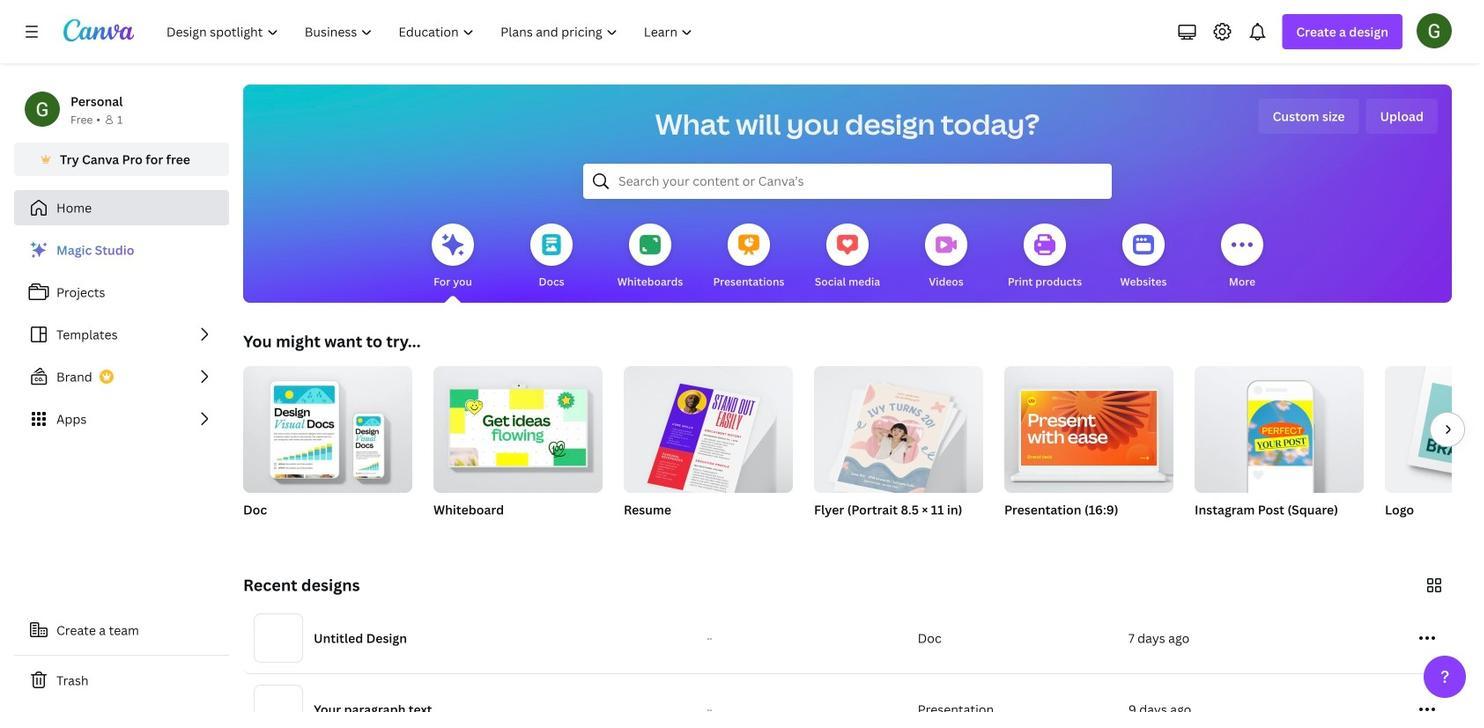 Task type: locate. For each thing, give the bounding box(es) containing it.
Search search field
[[619, 165, 1077, 198]]

list
[[14, 233, 229, 437]]

gary orlando image
[[1417, 13, 1452, 48]]

top level navigation element
[[155, 14, 708, 49]]

None search field
[[583, 164, 1112, 199]]

group
[[624, 359, 793, 541], [624, 359, 793, 501], [814, 359, 983, 541], [814, 359, 983, 499], [1004, 359, 1174, 541], [1004, 359, 1174, 493], [1195, 359, 1364, 541], [1195, 359, 1364, 493], [243, 367, 412, 541], [243, 367, 412, 493], [433, 367, 603, 541], [1385, 367, 1480, 541], [1385, 367, 1480, 493]]



Task type: vqa. For each thing, say whether or not it's contained in the screenshot.
Stephanie Aranda image
no



